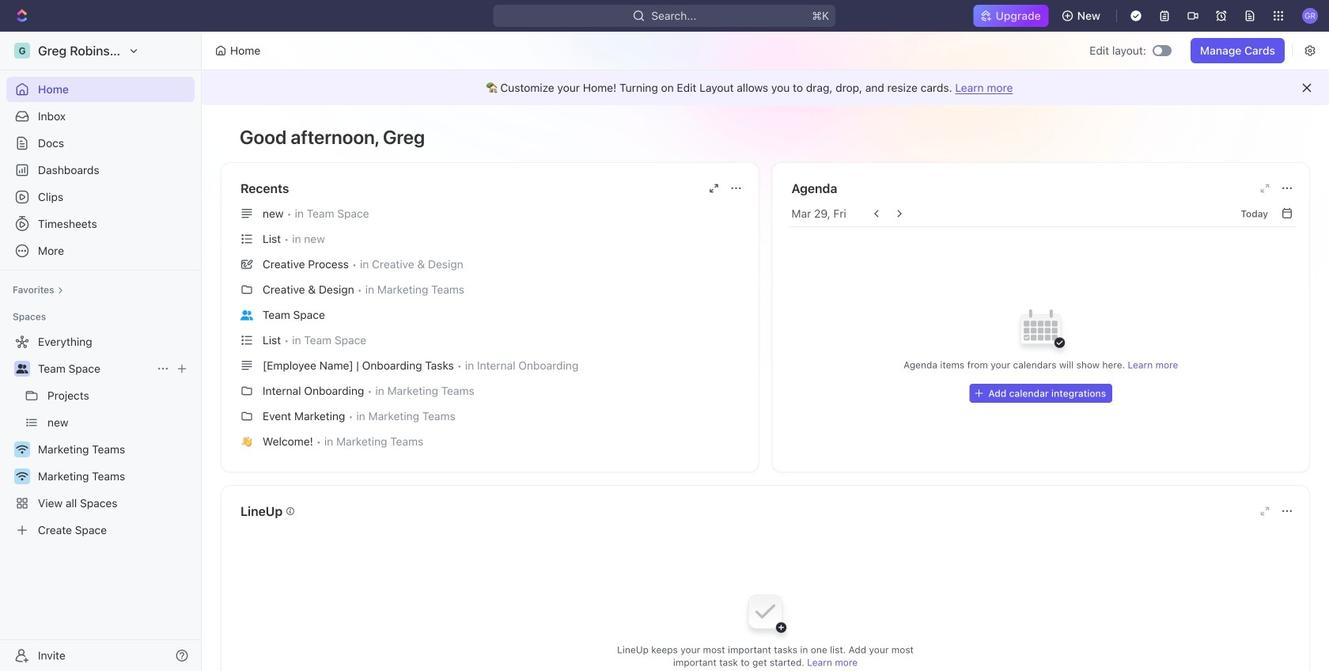 Task type: locate. For each thing, give the bounding box(es) containing it.
tree
[[6, 329, 195, 543]]

tree inside sidebar navigation
[[6, 329, 195, 543]]

user group image
[[16, 364, 28, 374]]

alert
[[202, 70, 1329, 105]]

user group image
[[241, 310, 253, 320]]



Task type: describe. For each thing, give the bounding box(es) containing it.
sidebar navigation
[[0, 32, 205, 671]]

wifi image
[[16, 472, 28, 481]]

wifi image
[[16, 445, 28, 454]]

greg robinson's workspace, , element
[[14, 43, 30, 59]]



Task type: vqa. For each thing, say whether or not it's contained in the screenshot.
tree within the Sidebar navigation
yes



